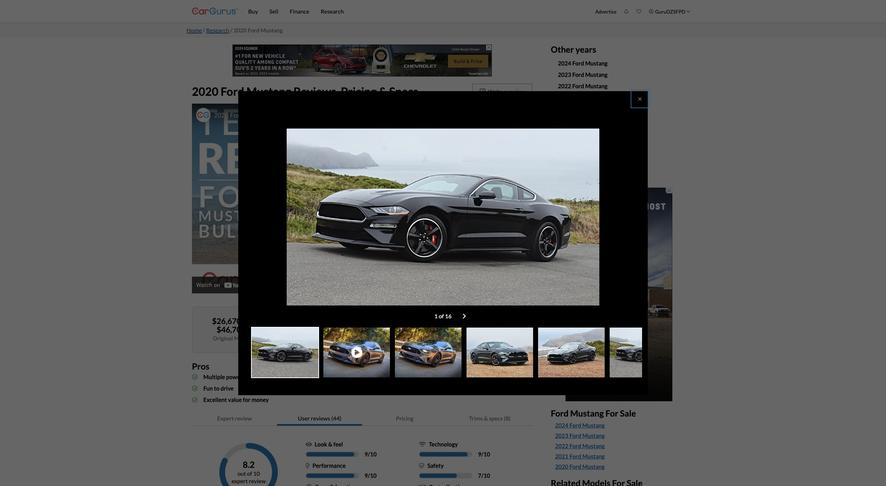 Task type: describe. For each thing, give the bounding box(es) containing it.
7
[[478, 472, 481, 479]]

safety
[[428, 462, 444, 469]]

$46,705
[[217, 325, 246, 334]]

cargurus logo homepage link image
[[192, 1, 238, 22]]

8.2 out of 10 expert review
[[232, 460, 266, 485]]

user
[[397, 327, 408, 333]]

0 horizontal spatial advertisement region
[[233, 45, 492, 77]]

2020 for 2020 ford mustang reviews, pricing & specs
[[192, 84, 218, 98]]

cargo
[[400, 374, 414, 380]]

2020 dodge challenger link
[[558, 171, 618, 178]]

ford mustang for sale
[[551, 408, 636, 418]]

& for trims & specs (8)
[[484, 415, 488, 422]]

space
[[415, 374, 429, 380]]

of for 1
[[439, 313, 444, 319]]

9 for look & feel
[[365, 451, 368, 458]]

2020 volkswagen golf gti link
[[558, 148, 626, 155]]

out
[[238, 470, 246, 477]]

other years
[[551, 44, 596, 55]]

expert inside tab
[[217, 415, 234, 422]]

multiple
[[203, 374, 225, 380]]

2020 chevrolet camaro link
[[558, 160, 619, 167]]

eye image
[[306, 442, 312, 447]]

research
[[206, 27, 229, 33]]

check circle image
[[192, 386, 198, 391]]

trims & specs (8)
[[469, 415, 511, 422]]

/ for performance
[[368, 472, 370, 479]]

pricing inside pricing tab
[[396, 415, 414, 422]]

of for 8.2
[[310, 325, 317, 334]]

2022 ford mustang link for mustang
[[555, 442, 687, 451]]

chevron right image
[[463, 313, 466, 319]]

2022 ford mustang link for years
[[558, 83, 608, 89]]

advertise link
[[592, 1, 621, 21]]

2024 ford mustang link down ford mustang for sale
[[555, 422, 605, 430]]

sale
[[620, 408, 636, 418]]

of inside 8.2 out of 10 expert review
[[247, 470, 252, 477]]

a
[[504, 88, 507, 95]]

10 for look & feel
[[370, 451, 377, 458]]

trims
[[469, 415, 483, 422]]

volkswagen
[[572, 148, 603, 155]]

tab list containing expert review
[[192, 411, 533, 426]]

2020 ford mustang bullitt dark highland green front quarter view sky image
[[467, 328, 533, 377]]

0 vertical spatial 2023
[[558, 71, 571, 78]]

times image
[[637, 96, 644, 102]]

expert review
[[217, 415, 252, 422]]

4.6
[[420, 317, 431, 326]]

to for $46,705
[[243, 316, 250, 326]]

10 for performance
[[370, 472, 377, 479]]

2020 nissan 370z link
[[558, 137, 604, 144]]

cons
[[362, 361, 381, 371]]

2020 dodge challenger
[[558, 171, 618, 178]]

fun
[[203, 385, 213, 392]]

chevrolet
[[572, 160, 598, 167]]

avg user rating (44 reviews)
[[388, 327, 424, 341]]

comment alt edit image
[[480, 89, 485, 94]]

look & feel
[[315, 441, 343, 448]]

2022 ford mustang link up the 2021
[[555, 442, 605, 451]]

photos)
[[489, 337, 506, 343]]

7 / 10
[[478, 472, 490, 479]]

golf
[[604, 148, 615, 155]]

msrp
[[234, 335, 250, 341]]

review inside button
[[508, 88, 525, 95]]

nissan
[[572, 137, 590, 144]]

advertise menu
[[592, 1, 694, 21]]

8.2 for of
[[243, 460, 255, 470]]

home link
[[187, 27, 202, 33]]

performance
[[313, 462, 346, 469]]

dodge
[[572, 171, 589, 178]]

home / research / 2020 ford mustang
[[187, 27, 283, 33]]

1
[[435, 313, 438, 319]]

10 inside the 8.2 of 10 expert review
[[318, 325, 327, 334]]

shield check image
[[419, 463, 425, 469]]

specs
[[389, 84, 418, 98]]

pros
[[192, 361, 209, 371]]

research link
[[206, 27, 229, 33]]

cars
[[582, 121, 598, 132]]

excellent
[[203, 396, 227, 403]]

2021
[[555, 453, 569, 460]]

gti
[[616, 148, 626, 155]]

1 of 16 dialog
[[238, 91, 677, 395]]

reviews,
[[294, 84, 339, 98]]

drive
[[221, 385, 234, 392]]

9 for technology
[[478, 451, 481, 458]]

/ for technology
[[481, 451, 484, 458]]

10 inside 8.2 out of 10 expert review
[[253, 470, 260, 477]]

not much cargo space
[[374, 374, 429, 380]]

16
[[445, 313, 452, 319]]

tab list inside 1 of 16 dialog
[[244, 327, 677, 386]]

2022 inside 2024 ford mustang 2023 ford mustang 2022 ford mustang 2021 ford mustang 2020 ford mustang
[[555, 443, 569, 450]]

original
[[213, 335, 233, 341]]

0 vertical spatial pricing
[[341, 84, 377, 98]]

2024 ford mustang link for mustang
[[555, 422, 687, 430]]

0 vertical spatial &
[[379, 84, 387, 98]]

rating
[[409, 327, 424, 333]]

& for look & feel
[[328, 441, 332, 448]]

1 of 16
[[435, 313, 452, 319]]

2023 ford mustang link down ford mustang for sale
[[555, 432, 605, 440]]

8.2 for 10
[[313, 316, 324, 326]]

2020 ford mustang test drive review summaryimage.jpeg image
[[252, 328, 318, 377]]

expert review tab
[[192, 411, 277, 426]]

for
[[243, 396, 251, 403]]

user reviews (44) tab
[[277, 411, 362, 426]]

advertise
[[596, 8, 617, 14]]

2020 chevrolet camaro
[[558, 160, 619, 167]]

2024 for 2024 ford mustang 2023 ford mustang 2022 ford mustang 2021 ford mustang 2020 ford mustang
[[555, 422, 569, 429]]

2024 ford mustang
[[558, 60, 608, 67]]

related cars
[[551, 121, 598, 132]]

check circle image for excellent value for money
[[192, 397, 198, 403]]

2020 nissan 370z
[[558, 137, 604, 144]]

to for drive
[[214, 385, 219, 392]]

specs
[[489, 415, 503, 422]]

balance scale image
[[306, 484, 313, 486]]

challenger
[[590, 171, 618, 178]]

review inside 8.2 out of 10 expert review
[[249, 478, 266, 485]]

2024 ford mustang link for years
[[558, 60, 608, 67]]

camaro
[[599, 160, 619, 167]]



Task type: locate. For each thing, give the bounding box(es) containing it.
2024 ford mustang link
[[558, 60, 608, 67], [555, 422, 687, 430], [555, 422, 605, 430]]

menu item
[[645, 1, 694, 21]]

write a review button
[[472, 84, 533, 99]]

2022 ford mustang link down "2023 ford mustang"
[[558, 83, 608, 89]]

tab list
[[244, 327, 677, 386], [192, 411, 533, 426]]

2 check circle image from the top
[[192, 397, 198, 403]]

2020 for 2020 dodge challenger
[[558, 171, 571, 178]]

review inside the 8.2 of 10 expert review
[[319, 335, 336, 341]]

bolt image
[[306, 463, 310, 469]]

of inside dialog
[[439, 313, 444, 319]]

1 horizontal spatial &
[[379, 84, 387, 98]]

0 vertical spatial check circle image
[[192, 374, 198, 380]]

2 vertical spatial &
[[328, 441, 332, 448]]

& left "specs"
[[379, 84, 387, 98]]

technology
[[429, 441, 458, 448]]

9 / 10
[[365, 451, 377, 458], [478, 451, 490, 458], [365, 472, 377, 479]]

trims & specs (8) tab
[[447, 411, 533, 426]]

0 vertical spatial 2024
[[558, 60, 571, 67]]

8.2 inside the 8.2 of 10 expert review
[[313, 316, 324, 326]]

2020 for 2020 chevrolet camaro
[[558, 160, 571, 167]]

2023 inside 2024 ford mustang 2023 ford mustang 2022 ford mustang 2021 ford mustang 2020 ford mustang
[[555, 433, 569, 439]]

menu bar
[[238, 0, 592, 23]]

saved cars image
[[637, 9, 642, 14]]

2022 ford mustang
[[558, 83, 608, 89]]

years
[[576, 44, 596, 55]]

2024
[[558, 60, 571, 67], [555, 422, 569, 429]]

2023 down 2024 ford mustang
[[558, 71, 571, 78]]

2024 ford mustang link up "2023 ford mustang"
[[558, 60, 608, 67]]

&
[[379, 84, 387, 98], [484, 415, 488, 422], [328, 441, 332, 448]]

mustang
[[261, 27, 283, 33], [585, 60, 608, 67], [585, 71, 608, 78], [585, 83, 608, 89], [247, 84, 291, 98], [570, 408, 604, 418], [583, 422, 605, 429], [583, 433, 605, 439], [583, 443, 605, 450], [583, 453, 605, 460], [583, 464, 605, 470]]

1 horizontal spatial to
[[243, 316, 250, 326]]

$26,670
[[212, 316, 241, 326]]

money
[[252, 396, 269, 403]]

9 / 10 for look & feel
[[365, 451, 377, 458]]

home
[[187, 27, 202, 33]]

look
[[315, 441, 327, 448]]

pricing
[[341, 84, 377, 98], [396, 415, 414, 422]]

much
[[385, 374, 399, 380]]

expert inside the 8.2 of 10 expert review
[[301, 335, 318, 341]]

2024 ford mustang link down sale
[[555, 422, 687, 430]]

9 for performance
[[365, 472, 368, 479]]

0 horizontal spatial pricing
[[341, 84, 377, 98]]

& left "feel"
[[328, 441, 332, 448]]

options
[[256, 374, 275, 380]]

2023 ford mustang link for mustang
[[555, 432, 687, 440]]

ford
[[248, 27, 260, 33], [572, 60, 584, 67], [572, 71, 584, 78], [572, 83, 584, 89], [221, 84, 244, 98], [551, 408, 569, 418], [570, 422, 581, 429], [570, 433, 581, 439], [570, 443, 581, 450], [570, 453, 581, 460], [570, 464, 581, 470]]

gallery (16 photos)
[[481, 329, 506, 343]]

2020 ford mustang test drive review summaryimage.jpeg ((large)) image
[[287, 128, 600, 305]]

2021 ford mustang link
[[555, 453, 687, 461], [555, 453, 605, 461]]

ban image
[[362, 374, 368, 380]]

2022
[[558, 83, 571, 89], [555, 443, 569, 450]]

multiple powertrain options
[[203, 374, 275, 380]]

1 vertical spatial to
[[214, 385, 219, 392]]

2020 ford mustang test drive review thumbnail.jpeg image
[[323, 328, 390, 377]]

2024 up the 2021
[[555, 422, 569, 429]]

0 horizontal spatial of
[[247, 470, 252, 477]]

money bill wave image
[[419, 484, 426, 486]]

value
[[228, 396, 242, 403]]

user
[[298, 415, 310, 422]]

0 vertical spatial of
[[439, 313, 444, 319]]

feel
[[334, 441, 343, 448]]

9 / 10 for performance
[[365, 472, 377, 479]]

for
[[606, 408, 619, 418]]

9
[[365, 451, 368, 458], [478, 451, 481, 458], [365, 472, 368, 479]]

gallery
[[484, 329, 502, 335]]

2023 ford mustang link
[[558, 71, 608, 78], [555, 432, 687, 440], [555, 432, 605, 440]]

2023 ford mustang
[[558, 71, 608, 78]]

2020 ford mustang image
[[395, 328, 462, 377]]

2022 up the 2021
[[555, 443, 569, 450]]

powertrain
[[226, 374, 255, 380]]

2024 ford mustang 2023 ford mustang 2022 ford mustang 2021 ford mustang 2020 ford mustang
[[555, 422, 605, 470]]

& left specs
[[484, 415, 488, 422]]

0 vertical spatial 8.2
[[313, 316, 324, 326]]

0 horizontal spatial 8.2
[[243, 460, 255, 470]]

370z
[[591, 137, 604, 144]]

0 horizontal spatial to
[[214, 385, 219, 392]]

10 for safety
[[484, 472, 490, 479]]

1 vertical spatial pricing
[[396, 415, 414, 422]]

1 vertical spatial expert
[[217, 415, 234, 422]]

cargurus logo homepage link link
[[192, 1, 238, 22]]

check circle image
[[192, 374, 198, 380], [192, 397, 198, 403]]

9 / 10 for technology
[[478, 451, 490, 458]]

reviews
[[311, 415, 330, 422]]

2023 ford mustang link for years
[[558, 71, 608, 78]]

10 for technology
[[484, 451, 490, 458]]

1 horizontal spatial of
[[310, 325, 317, 334]]

8.2 inside 8.2 out of 10 expert review
[[243, 460, 255, 470]]

2020
[[234, 27, 247, 33], [192, 84, 218, 98], [558, 137, 571, 144], [558, 148, 571, 155], [558, 160, 571, 167], [558, 171, 571, 178], [555, 464, 569, 470]]

2020 for 2020 nissan 370z
[[558, 137, 571, 144]]

fun to drive
[[203, 385, 234, 392]]

0 vertical spatial tab list
[[244, 327, 677, 386]]

0 horizontal spatial &
[[328, 441, 332, 448]]

advertisement region
[[233, 45, 492, 77], [566, 188, 673, 401]]

1 horizontal spatial pricing
[[396, 415, 414, 422]]

2020 ford mustang bullitt dark highland green rear quarter view ocean image
[[538, 328, 605, 377]]

1 vertical spatial 2023
[[555, 433, 569, 439]]

(44)
[[331, 415, 341, 422]]

10
[[318, 325, 327, 334], [370, 451, 377, 458], [484, 451, 490, 458], [253, 470, 260, 477], [370, 472, 377, 479], [484, 472, 490, 479]]

2020 ford mustang link
[[555, 463, 687, 471], [555, 463, 605, 471]]

(16
[[481, 337, 488, 343]]

check circle image for multiple powertrain options
[[192, 374, 198, 380]]

1 horizontal spatial advertisement region
[[566, 188, 673, 401]]

8.2
[[313, 316, 324, 326], [243, 460, 255, 470]]

of inside the 8.2 of 10 expert review
[[310, 325, 317, 334]]

2023
[[558, 71, 571, 78], [555, 433, 569, 439]]

user reviews (44)
[[298, 415, 341, 422]]

1 check circle image from the top
[[192, 374, 198, 380]]

/ for safety
[[481, 472, 484, 479]]

0 vertical spatial expert
[[301, 335, 318, 341]]

2024 for 2024 ford mustang
[[558, 60, 571, 67]]

1 vertical spatial tab list
[[192, 411, 533, 426]]

8.2 of 10 expert review
[[301, 316, 336, 341]]

to right fun at the bottom left of the page
[[214, 385, 219, 392]]

0 vertical spatial 2022
[[558, 83, 571, 89]]

2 horizontal spatial &
[[484, 415, 488, 422]]

check circle image down check circle image
[[192, 397, 198, 403]]

2020 for 2020 volkswagen golf gti
[[558, 148, 571, 155]]

0 vertical spatial advertisement region
[[233, 45, 492, 77]]

check circle image up check circle image
[[192, 374, 198, 380]]

2023 ford mustang link down sale
[[555, 432, 687, 440]]

/ for look & feel
[[368, 451, 370, 458]]

wifi image
[[419, 442, 426, 447]]

1 vertical spatial of
[[310, 325, 317, 334]]

2020 ford mustang reviews, pricing & specs
[[192, 84, 418, 98]]

0 vertical spatial to
[[243, 316, 250, 326]]

2 horizontal spatial of
[[439, 313, 444, 319]]

2024 inside 2024 ford mustang 2023 ford mustang 2022 ford mustang 2021 ford mustang 2020 ford mustang
[[555, 422, 569, 429]]

write a review
[[488, 88, 525, 95]]

1 horizontal spatial 8.2
[[313, 316, 324, 326]]

1 vertical spatial 8.2
[[243, 460, 255, 470]]

1 vertical spatial &
[[484, 415, 488, 422]]

2020 ford mustang bullitt dark highland green front quarter view ocean image
[[610, 328, 677, 377]]

pricing tab
[[362, 411, 447, 426]]

reviews)
[[401, 335, 419, 341]]

2023 up the 2021
[[555, 433, 569, 439]]

2022 ford mustang link down sale
[[555, 442, 687, 451]]

2023 ford mustang link down 2024 ford mustang
[[558, 71, 608, 78]]

2 vertical spatial expert
[[232, 478, 248, 485]]

1 vertical spatial check circle image
[[192, 397, 198, 403]]

(44
[[393, 335, 400, 341]]

& inside trims & specs (8) tab
[[484, 415, 488, 422]]

2022 down "2023 ford mustang"
[[558, 83, 571, 89]]

$26,670 to $46,705 original msrp
[[212, 316, 250, 341]]

1 vertical spatial 2024
[[555, 422, 569, 429]]

to inside $26,670 to $46,705 original msrp
[[243, 316, 250, 326]]

excellent value for money
[[203, 396, 269, 403]]

write
[[488, 88, 503, 95]]

review inside tab
[[235, 415, 252, 422]]

1 vertical spatial 2022
[[555, 443, 569, 450]]

1 vertical spatial advertisement region
[[566, 188, 673, 401]]

expert inside 8.2 out of 10 expert review
[[232, 478, 248, 485]]

not
[[374, 374, 383, 380]]

2022 ford mustang link
[[558, 83, 608, 89], [555, 442, 687, 451], [555, 442, 605, 451]]

expert
[[301, 335, 318, 341], [217, 415, 234, 422], [232, 478, 248, 485]]

avg
[[388, 327, 396, 333]]

to up msrp
[[243, 316, 250, 326]]

2020 volkswagen golf gti
[[558, 148, 626, 155]]

other
[[551, 44, 574, 55]]

related
[[551, 121, 581, 132]]

2024 down other
[[558, 60, 571, 67]]

2020 inside 2024 ford mustang 2023 ford mustang 2022 ford mustang 2021 ford mustang 2020 ford mustang
[[555, 464, 569, 470]]

(44 reviews) link
[[393, 335, 419, 341]]

(8)
[[504, 415, 511, 422]]

2 vertical spatial of
[[247, 470, 252, 477]]



Task type: vqa. For each thing, say whether or not it's contained in the screenshot.
Nissan
yes



